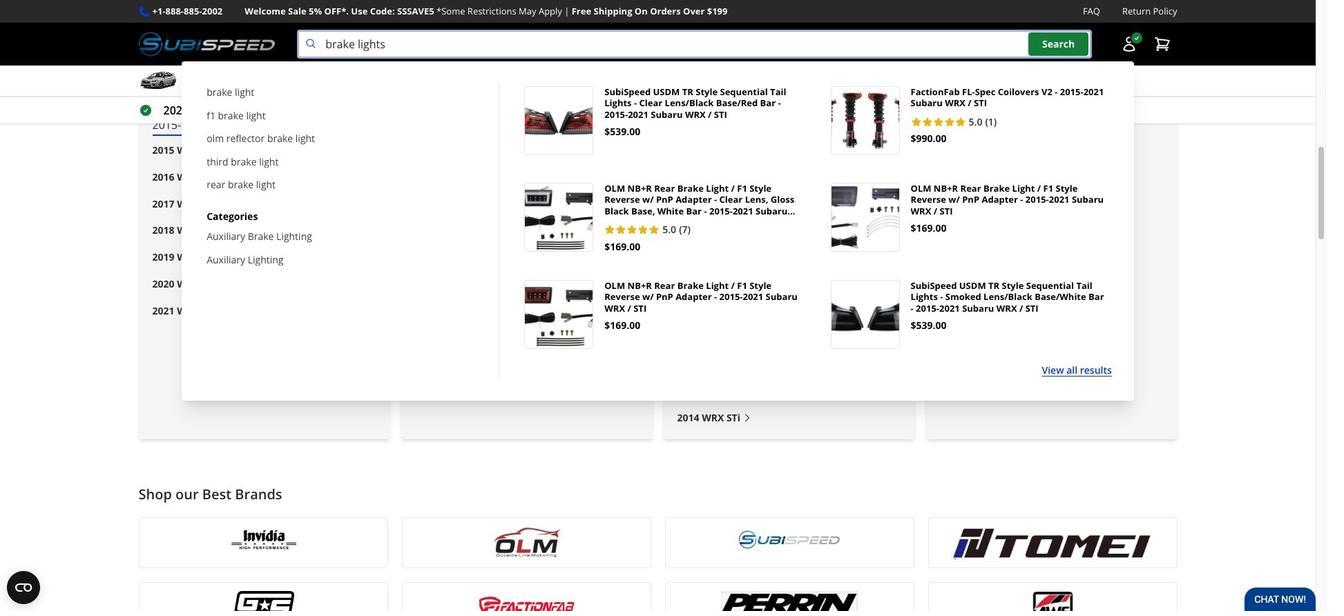 Task type: vqa. For each thing, say whether or not it's contained in the screenshot.
the OLM logo
yes



Task type: describe. For each thing, give the bounding box(es) containing it.
grimmspeed logo image
[[147, 592, 379, 612]]

awe tuning logo image
[[937, 592, 1168, 612]]

factionfab logo image
[[411, 592, 642, 612]]

button image
[[1121, 36, 1137, 53]]

2015-21 wrx mods image
[[138, 0, 390, 104]]

perrin logo image
[[674, 592, 905, 612]]

0 horizontal spatial olm nb+r rear brake light / f1 style reverse w/ pnp adapter - 2015-2021 subaru wrx / sti image
[[525, 281, 593, 349]]

olm logo image
[[411, 527, 642, 560]]

2015-2021 wrx sti aftermarket parts image
[[926, 0, 1177, 104]]

subispeed logo image
[[674, 527, 905, 560]]

invidia logo image
[[147, 527, 379, 560]]



Task type: locate. For each thing, give the bounding box(es) containing it.
wrx sti mods image
[[663, 0, 915, 104]]

2022-2024 wrx mods image
[[401, 0, 652, 104]]

subispeed logo image
[[138, 30, 275, 59]]

olm nb+r rear brake light / f1 style reverse w/ pnp adapter - clear lens, gloss black base, white bar - 2015-2021 subaru wrx / sti image
[[525, 184, 593, 251]]

subispeed usdm tr style sequential tail lights - smoked lens/black base/white bar - 2015-2021 subaru wrx / sti image
[[831, 281, 899, 349]]

search input field
[[297, 30, 1092, 59]]

olm nb+r rear brake light / f1 style reverse w/ pnp adapter - 2015-2021 subaru wrx / sti image
[[831, 184, 899, 251], [525, 281, 593, 349]]

1 horizontal spatial olm nb+r rear brake light / f1 style reverse w/ pnp adapter - 2015-2021 subaru wrx / sti image
[[831, 184, 899, 251]]

subispeed usdm tr style sequential tail lights - clear lens/black base/red bar - 2015-2021 subaru wrx / sti image
[[525, 87, 593, 155]]

0 vertical spatial olm nb+r rear brake light / f1 style reverse w/ pnp adapter - 2015-2021 subaru wrx / sti image
[[831, 184, 899, 251]]

factionfab fl-spec coilovers v2 - 2015-2021 subaru wrx / sti image
[[831, 87, 899, 155]]

open widget image
[[7, 572, 40, 605]]

1 vertical spatial olm nb+r rear brake light / f1 style reverse w/ pnp adapter - 2015-2021 subaru wrx / sti image
[[525, 281, 593, 349]]

tomei logo image
[[937, 527, 1168, 560]]



